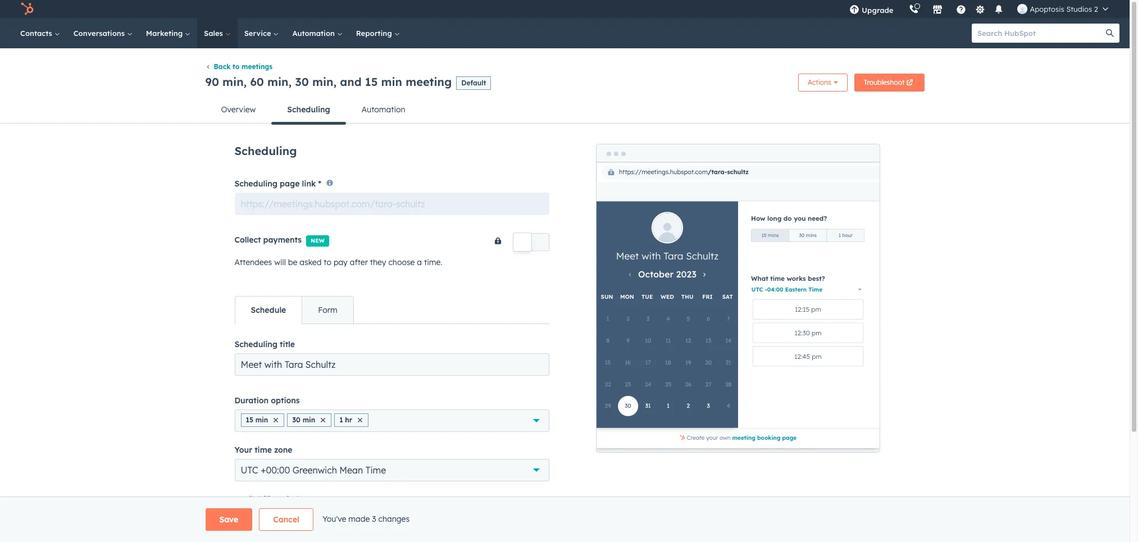 Task type: locate. For each thing, give the bounding box(es) containing it.
fri
[[268, 514, 279, 525]]

2 horizontal spatial min,
[[312, 75, 337, 89]]

upgrade image
[[850, 5, 860, 15]]

calling icon button
[[905, 2, 924, 16]]

0 horizontal spatial automation
[[292, 29, 337, 38]]

save
[[219, 515, 238, 525]]

min down duration options on the bottom left of the page
[[255, 415, 268, 424]]

min, right 60
[[267, 75, 292, 89]]

troubleshoot
[[864, 78, 905, 87]]

None text field
[[235, 192, 549, 215]]

1 horizontal spatial 15
[[365, 75, 378, 89]]

conversations link
[[67, 18, 139, 48]]

hr
[[345, 415, 352, 424]]

1 min, from the left
[[222, 75, 247, 89]]

utc +00:00 greenwich mean time button
[[235, 459, 549, 481]]

min inside banner
[[381, 75, 402, 89]]

close image right hr
[[358, 418, 362, 422]]

back
[[214, 63, 231, 71]]

notifications image
[[994, 5, 1004, 15]]

help image
[[956, 5, 966, 15]]

scheduling left the title
[[235, 339, 277, 349]]

1 vertical spatial to
[[324, 257, 331, 267]]

2 horizontal spatial min
[[381, 75, 402, 89]]

menu item
[[901, 0, 903, 18]]

min
[[381, 75, 402, 89], [255, 415, 268, 424], [303, 415, 315, 424]]

tab panel
[[235, 323, 549, 542]]

30 up scheduling button
[[295, 75, 309, 89]]

15
[[365, 75, 378, 89], [246, 415, 253, 424]]

-
[[262, 514, 265, 525]]

min,
[[222, 75, 247, 89], [267, 75, 292, 89], [312, 75, 337, 89]]

3
[[372, 514, 376, 524]]

marketing
[[146, 29, 185, 38]]

30 min
[[292, 415, 315, 424]]

0 vertical spatial automation
[[292, 29, 337, 38]]

min up 'automation' button
[[381, 75, 402, 89]]

3 close image from the left
[[358, 418, 362, 422]]

1
[[339, 415, 343, 424]]

settings image
[[975, 5, 985, 15]]

actions
[[808, 78, 831, 87]]

settings link
[[973, 3, 987, 15]]

min for 15 min
[[255, 415, 268, 424]]

reporting link
[[349, 18, 406, 48]]

min, down back to meetings button
[[222, 75, 247, 89]]

30 down options
[[292, 415, 300, 424]]

min, left and
[[312, 75, 337, 89]]

scheduling down 90 min, 60 min, 30 min, and 15 min meeting
[[287, 105, 330, 115]]

attendees
[[235, 257, 272, 267]]

scheduling page link
[[235, 178, 316, 189]]

marketing link
[[139, 18, 197, 48]]

2 horizontal spatial close image
[[358, 418, 362, 422]]

after
[[350, 257, 368, 267]]

close image
[[274, 418, 278, 422], [321, 418, 325, 422], [358, 418, 362, 422]]

1 vertical spatial automation
[[362, 105, 405, 115]]

0 horizontal spatial min
[[255, 415, 268, 424]]

mean
[[339, 464, 363, 476]]

15 inside "tab panel"
[[246, 415, 253, 424]]

+00:00
[[261, 464, 290, 476]]

0 vertical spatial 15
[[365, 75, 378, 89]]

0 horizontal spatial min,
[[222, 75, 247, 89]]

apoptosis studios 2 button
[[1011, 0, 1115, 18]]

2 close image from the left
[[321, 418, 325, 422]]

15 down duration
[[246, 415, 253, 424]]

payments
[[263, 235, 302, 245]]

scheduling
[[287, 105, 330, 115], [235, 144, 297, 158], [235, 178, 277, 189], [235, 339, 277, 349]]

menu containing apoptosis studios 2
[[842, 0, 1116, 18]]

90
[[205, 75, 219, 89]]

contacts
[[20, 29, 54, 38]]

scheduling left page
[[235, 178, 277, 189]]

min left the 1
[[303, 415, 315, 424]]

overview
[[221, 105, 256, 115]]

made
[[348, 514, 370, 524]]

navigation
[[205, 96, 924, 125]]

link
[[302, 178, 316, 189]]

30
[[295, 75, 309, 89], [292, 415, 300, 424]]

0 vertical spatial 30
[[295, 75, 309, 89]]

greenwich
[[293, 464, 337, 476]]

your time zone
[[235, 445, 292, 455]]

menu
[[842, 0, 1116, 18]]

changes
[[378, 514, 410, 524]]

page section element
[[178, 508, 951, 531]]

1 horizontal spatial min
[[303, 415, 315, 424]]

duration
[[235, 395, 269, 405]]

to right 'back'
[[233, 63, 239, 71]]

0 horizontal spatial 15
[[246, 415, 253, 424]]

0 horizontal spatial close image
[[274, 418, 278, 422]]

tab panel containing utc +00:00 greenwich mean time
[[235, 323, 549, 542]]

15 right and
[[365, 75, 378, 89]]

a
[[417, 257, 422, 267]]

meetings
[[242, 63, 272, 71]]

troubleshoot link
[[854, 74, 924, 92]]

to
[[233, 63, 239, 71], [324, 257, 331, 267]]

tab list
[[235, 296, 354, 324]]

1 vertical spatial 15
[[246, 415, 253, 424]]

automation
[[292, 29, 337, 38], [362, 105, 405, 115]]

title
[[280, 339, 295, 349]]

15 inside banner
[[365, 75, 378, 89]]

1 horizontal spatial min,
[[267, 75, 292, 89]]

0 vertical spatial to
[[233, 63, 239, 71]]

to left pay at the top left of page
[[324, 257, 331, 267]]

mon - fri button
[[235, 508, 313, 531]]

0 horizontal spatial to
[[233, 63, 239, 71]]

1 horizontal spatial to
[[324, 257, 331, 267]]

automation link
[[286, 18, 349, 48]]

you've
[[322, 514, 346, 524]]

sales
[[204, 29, 225, 38]]

close image left the 1
[[321, 418, 325, 422]]

scheduling up 'scheduling page link'
[[235, 144, 297, 158]]

mon - fri
[[241, 514, 279, 525]]

close image right '15 min'
[[274, 418, 278, 422]]

1 horizontal spatial close image
[[321, 418, 325, 422]]

notifications button
[[989, 0, 1009, 18]]

and
[[340, 75, 362, 89]]

tara schultz image
[[1018, 4, 1028, 14]]

1 horizontal spatial automation
[[362, 105, 405, 115]]

zone
[[274, 445, 292, 455]]

reporting
[[356, 29, 394, 38]]

mon
[[241, 514, 259, 525]]

1 close image from the left
[[274, 418, 278, 422]]

marketplaces button
[[926, 0, 950, 18]]



Task type: describe. For each thing, give the bounding box(es) containing it.
automation button
[[346, 96, 421, 123]]

sales link
[[197, 18, 237, 48]]

schedule
[[251, 305, 286, 315]]

min for 30 min
[[303, 415, 315, 424]]

navigation containing overview
[[205, 96, 924, 125]]

service
[[244, 29, 273, 38]]

cancel
[[273, 515, 299, 525]]

schedule link
[[235, 296, 302, 323]]

form
[[318, 305, 337, 315]]

pay
[[334, 257, 348, 267]]

90 min, 60 min, 30 min, and 15 min meeting
[[205, 75, 452, 89]]

page
[[280, 178, 300, 189]]

meeting
[[406, 75, 452, 89]]

1 hr
[[339, 415, 352, 424]]

overview button
[[205, 96, 271, 123]]

new
[[311, 237, 325, 244]]

search image
[[1106, 29, 1114, 37]]

hubspot image
[[20, 2, 34, 16]]

window
[[280, 494, 310, 504]]

Search HubSpot search field
[[972, 24, 1109, 43]]

asked
[[300, 257, 322, 267]]

availability
[[235, 494, 278, 504]]

close image for 1 hr
[[358, 418, 362, 422]]

help button
[[952, 0, 971, 18]]

scheduling inside button
[[287, 105, 330, 115]]

conversations
[[73, 29, 127, 38]]

utc +00:00 greenwich mean time
[[241, 464, 386, 476]]

back to meetings
[[214, 63, 272, 71]]

collect
[[235, 235, 261, 245]]

marketplaces image
[[933, 5, 943, 15]]

contacts link
[[13, 18, 67, 48]]

save button
[[205, 508, 252, 531]]

will
[[274, 257, 286, 267]]

studios
[[1066, 4, 1092, 13]]

service link
[[237, 18, 286, 48]]

collect payments
[[235, 235, 302, 245]]

automation inside button
[[362, 105, 405, 115]]

attendees will be asked to pay after they choose a time.
[[235, 257, 442, 267]]

form link
[[302, 296, 353, 323]]

scheduling title
[[235, 339, 295, 349]]

availability window
[[235, 494, 310, 504]]

time
[[255, 445, 272, 455]]

close image for 15 min
[[274, 418, 278, 422]]

2 min, from the left
[[267, 75, 292, 89]]

9:00 am button
[[340, 508, 418, 531]]

scheduling button
[[271, 96, 346, 125]]

am
[[380, 514, 394, 525]]

90 min, 60 min, 30 min, and 15 min meeting banner
[[205, 70, 924, 96]]

options
[[271, 395, 300, 405]]

default
[[461, 78, 486, 87]]

they
[[370, 257, 386, 267]]

apoptosis studios 2
[[1030, 4, 1098, 13]]

hubspot link
[[13, 2, 42, 16]]

be
[[288, 257, 297, 267]]

15 min
[[246, 415, 268, 424]]

2
[[1094, 4, 1098, 13]]

search button
[[1100, 24, 1119, 43]]

time
[[366, 464, 386, 476]]

upgrade
[[862, 6, 893, 15]]

utc
[[241, 464, 258, 476]]

60
[[250, 75, 264, 89]]

apoptosis
[[1030, 4, 1064, 13]]

30 inside 90 min, 60 min, 30 min, and 15 min meeting banner
[[295, 75, 309, 89]]

9:00 am
[[360, 514, 394, 525]]

you've made 3 changes
[[322, 514, 410, 524]]

calling icon image
[[909, 4, 919, 15]]

your
[[235, 445, 252, 455]]

3 min, from the left
[[312, 75, 337, 89]]

duration options
[[235, 395, 300, 405]]

actions button
[[798, 74, 847, 92]]

tab list containing schedule
[[235, 296, 354, 324]]

time.
[[424, 257, 442, 267]]

Scheduling title text field
[[235, 353, 549, 376]]

9:00
[[360, 514, 378, 525]]

choose
[[388, 257, 415, 267]]

cancel button
[[259, 508, 313, 531]]

close image for 30 min
[[321, 418, 325, 422]]

back to meetings button
[[205, 63, 272, 71]]

1 vertical spatial 30
[[292, 415, 300, 424]]



Task type: vqa. For each thing, say whether or not it's contained in the screenshot.
search
no



